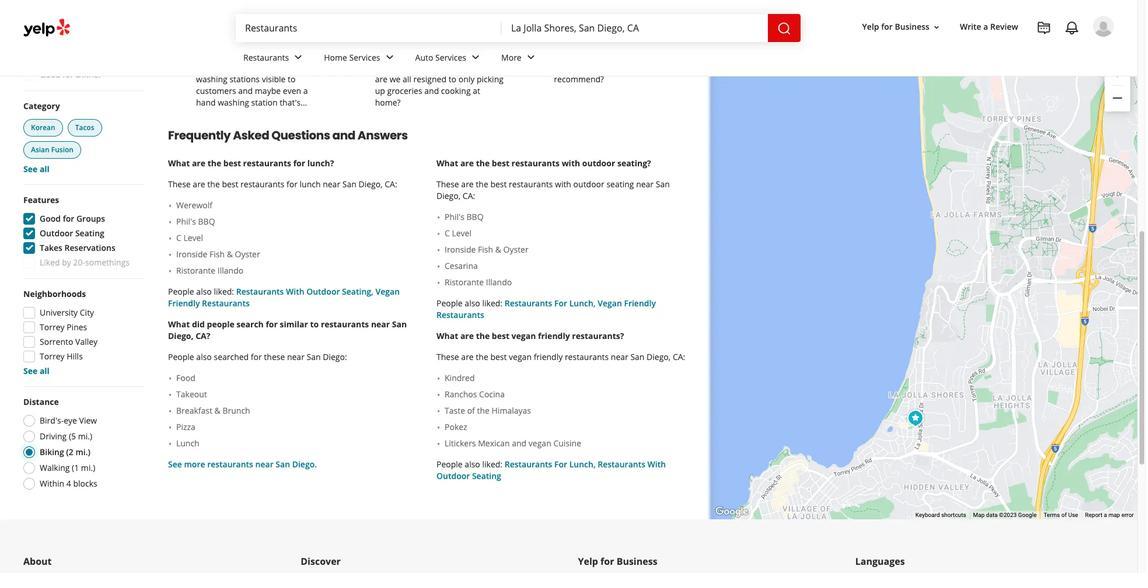 Task type: locate. For each thing, give the bounding box(es) containing it.
24 chevron down v2 image inside more link
[[524, 50, 538, 64]]

the inside the these are the best restaurants with outdoor seating near san diego, ca:
[[476, 179, 488, 190]]

shortcuts
[[941, 512, 966, 518]]

discover
[[301, 555, 341, 568]]

with for seating
[[555, 179, 571, 190]]

1 vertical spatial yelp for business
[[578, 555, 657, 568]]

ristorante illando link for with
[[176, 265, 418, 277]]

1 horizontal spatial services
[[435, 52, 466, 63]]

oyster up cesarina link
[[503, 244, 529, 255]]

see all button down asian
[[23, 164, 50, 175]]

yelp
[[862, 21, 879, 32], [578, 555, 598, 568]]

see all button down torrey hills
[[23, 365, 50, 377]]

the for what are the best vegan friendly restaurants?
[[476, 330, 490, 342]]

byob up could
[[637, 50, 659, 61]]

level
[[452, 228, 472, 239], [184, 232, 203, 243]]

2 vertical spatial ca:
[[673, 351, 685, 363]]

friendly for what did people search for similar to restaurants near san diego, ca?
[[168, 298, 200, 309]]

the for what are the best restaurants with outdoor seating?
[[476, 158, 490, 169]]

of right taste
[[467, 405, 475, 416]]

people down litickers
[[437, 459, 463, 470]]

pick
[[444, 62, 460, 73]]

2 horizontal spatial outdoor
[[437, 471, 470, 482]]

korean button
[[23, 119, 63, 137]]

1 vertical spatial good
[[40, 213, 61, 224]]

as
[[1038, 37, 1047, 48]]

2 horizontal spatial of
[[1062, 512, 1067, 518]]

languages
[[855, 555, 905, 568]]

0 horizontal spatial up
[[375, 85, 385, 96]]

2 none field from the left
[[511, 22, 759, 34]]

pokez
[[445, 421, 467, 433]]

1 vertical spatial byob
[[637, 50, 659, 61]]

for inside button
[[881, 21, 893, 32]]

0 vertical spatial byob
[[554, 39, 577, 50]]

outdoor
[[582, 158, 615, 169], [573, 179, 604, 190]]

hand down get
[[287, 62, 306, 73]]

litickers mexican and vegan cuisine link
[[445, 438, 686, 450]]

restaurants right more
[[207, 459, 253, 470]]

services right 'auto'
[[435, 52, 466, 63]]

24 chevron down v2 image up only
[[469, 50, 483, 64]]

san inside the restaurants are there any restaurants open in san diego area to pick up food? or are we all resigned to only picking up groceries and cooking at home?
[[375, 62, 389, 73]]

bbq down werewolf
[[198, 216, 215, 227]]

2 vertical spatial outdoor
[[437, 471, 470, 482]]

1 horizontal spatial of
[[608, 50, 615, 61]]

restaurants up the these are the best restaurants with outdoor seating near san diego, ca:
[[512, 158, 560, 169]]

all up the groceries
[[403, 74, 411, 85]]

what
[[168, 158, 190, 169], [437, 158, 458, 169], [168, 319, 190, 330], [437, 330, 458, 342]]

1 horizontal spatial friendly
[[624, 298, 656, 309]]

0 vertical spatial restaurants for lunch, link
[[505, 298, 598, 309]]

open
[[40, 11, 61, 22]]

vegan friendly restaurants link up similar
[[168, 286, 400, 309]]

of inside kindred ranchos cocina taste of the himalayas pokez litickers mexican and vegan cuisine
[[467, 405, 475, 416]]

1 horizontal spatial yelp for business
[[862, 21, 930, 32]]

None field
[[245, 22, 493, 34], [511, 22, 759, 34]]

are
[[375, 74, 388, 85], [192, 158, 205, 169], [460, 158, 474, 169], [193, 179, 205, 190], [461, 179, 474, 190], [460, 330, 474, 342], [461, 351, 474, 363]]

1 horizontal spatial hand
[[287, 62, 306, 73]]

ristorante inside "phil's bbq c level ironside fish & oyster cesarina ristorante illando"
[[445, 277, 484, 288]]

for down litickers mexican and vegan cuisine link
[[554, 459, 567, 470]]

fish inside werewolf phil's bbq c level ironside fish & oyster ristorante illando
[[209, 249, 225, 260]]

0 vertical spatial people also liked: restaurants for lunch,
[[437, 298, 598, 309]]

option group containing distance
[[20, 396, 145, 493]]

2 vertical spatial all
[[40, 365, 50, 377]]

keyboard shortcuts
[[916, 512, 966, 518]]

24 chevron down v2 image up we
[[383, 50, 397, 64]]

write a review
[[960, 21, 1018, 32]]

what for what are the best restaurants for lunch?
[[168, 158, 190, 169]]

search image
[[777, 21, 791, 35]]

vegan for restaurants?
[[512, 330, 536, 342]]

0 vertical spatial yelp
[[862, 21, 879, 32]]

blocks
[[73, 478, 97, 489]]

a for write
[[984, 21, 988, 32]]

and right the mexican
[[512, 438, 527, 449]]

c up cesarina
[[445, 228, 450, 239]]

torrey down sorrento
[[40, 351, 65, 362]]

mi.) right "(5"
[[78, 431, 92, 442]]

with inside the these are the best restaurants with outdoor seating near san diego, ca:
[[555, 179, 571, 190]]

group containing neighborhoods
[[20, 288, 145, 377]]

for inside what did people search for similar to restaurants near san diego, ca?
[[266, 319, 278, 330]]

best for what are the best restaurants for lunch?
[[223, 158, 241, 169]]

0 vertical spatial hand
[[287, 62, 306, 73]]

1 vertical spatial hand
[[196, 97, 216, 108]]

people up food in the left bottom of the page
[[168, 351, 194, 363]]

2 see all from the top
[[23, 365, 50, 377]]

2 torrey from the top
[[40, 351, 65, 362]]

2 for from the top
[[554, 459, 567, 470]]

also
[[196, 286, 212, 297], [465, 298, 480, 309], [196, 351, 212, 363], [465, 459, 480, 470]]

and up lunch?
[[332, 127, 355, 144]]

for down cesarina link
[[554, 298, 567, 309]]

restaurants inside restaurants closing. maybe restaurants should get quality air purifiers and hand washing stations visible to customers and maybe even a hand washing station that's…
[[196, 39, 246, 50]]

1 for from the top
[[554, 298, 567, 309]]

seating up reservations
[[75, 228, 104, 239]]

1 horizontal spatial seating
[[472, 471, 501, 482]]

now
[[63, 11, 80, 22]]

1 vertical spatial lunch,
[[569, 459, 596, 470]]

1 vertical spatial seating
[[472, 471, 501, 482]]

24 chevron down v2 image inside auto services link
[[469, 50, 483, 64]]

ca: for these are the best restaurants for lunch near san diego, ca:
[[385, 179, 397, 190]]

takes reservations
[[40, 242, 115, 253]]

a right write
[[984, 21, 988, 32]]

up
[[462, 62, 472, 73], [375, 85, 385, 96]]

outdoor up seating
[[582, 158, 615, 169]]

report a map error link
[[1085, 512, 1134, 518]]

san
[[375, 62, 389, 73], [342, 179, 356, 190], [656, 179, 670, 190], [392, 319, 407, 330], [307, 351, 321, 363], [631, 351, 645, 363], [276, 459, 290, 470]]

best for these are the best restaurants with outdoor seating near san diego, ca:
[[490, 179, 507, 190]]

1 vertical spatial for
[[554, 459, 567, 470]]

1 24 chevron down v2 image from the left
[[291, 50, 305, 64]]

projects image
[[1037, 21, 1051, 35]]

c level link up cesarina link
[[445, 228, 686, 239]]

home services link
[[315, 42, 406, 76]]

people for for vegan friendly restaurants link
[[437, 298, 463, 309]]

1 horizontal spatial 24 chevron down v2 image
[[469, 50, 483, 64]]

restaurants up diego:
[[321, 319, 369, 330]]

1 horizontal spatial a
[[984, 21, 988, 32]]

people also liked: restaurants for lunch, for outdoor
[[437, 459, 598, 470]]

for inside group
[[63, 213, 74, 224]]

None search field
[[236, 14, 803, 42]]

near down the seating?
[[636, 179, 654, 190]]

restaurants up recommend?
[[554, 62, 598, 73]]

see left more
[[168, 459, 182, 470]]

vegan friendly restaurants for with
[[168, 286, 400, 309]]

with up the these are the best restaurants with outdoor seating near san diego, ca:
[[562, 158, 580, 169]]

vegan right seating,
[[376, 286, 400, 297]]

are inside the these are the best restaurants with outdoor seating near san diego, ca:
[[461, 179, 474, 190]]

of
[[608, 50, 615, 61], [467, 405, 475, 416], [1062, 512, 1067, 518]]

vegan up the these are the best vegan friendly restaurants near san diego, ca:
[[512, 330, 536, 342]]

a
[[984, 21, 988, 32], [303, 85, 308, 96], [1104, 512, 1107, 518]]

restaurants?
[[579, 39, 631, 50], [572, 330, 624, 342]]

bbq
[[467, 211, 484, 222], [198, 216, 215, 227]]

option group
[[20, 396, 145, 493]]

bbq up cesarina
[[467, 211, 484, 222]]

are for what are the best restaurants with outdoor seating?
[[460, 158, 474, 169]]

ironside
[[445, 244, 476, 255], [176, 249, 207, 260]]

outdoor inside the these are the best restaurants with outdoor seating near san diego, ca:
[[573, 179, 604, 190]]

werewolf
[[176, 200, 212, 211]]

2 24 chevron down v2 image from the left
[[524, 50, 538, 64]]

phil's up cesarina
[[445, 211, 464, 222]]

1 vertical spatial washing
[[218, 97, 249, 108]]

groceries
[[387, 85, 422, 96]]

what for what are the best restaurants with outdoor seating?
[[437, 158, 458, 169]]

somethings
[[85, 257, 130, 268]]

what inside what did people search for similar to restaurants near san diego, ca?
[[168, 319, 190, 330]]

ironside fish & oyster link up cesarina link
[[445, 244, 686, 256]]

services for home services
[[349, 52, 380, 63]]

0 horizontal spatial yelp
[[578, 555, 598, 568]]

are for what are the best vegan friendly restaurants?
[[460, 330, 474, 342]]

lunch
[[300, 179, 321, 190]]

user actions element
[[853, 15, 1130, 86]]

0 vertical spatial ristorante
[[176, 265, 215, 276]]

1 horizontal spatial vegan
[[598, 298, 622, 309]]

hills
[[67, 351, 83, 362]]

ca: inside the these are the best restaurants with outdoor seating near san diego, ca:
[[463, 190, 475, 201]]

are for these are the best restaurants with outdoor seating near san diego, ca:
[[461, 179, 474, 190]]

people also liked: restaurants for lunch, down the mexican
[[437, 459, 598, 470]]

1 vertical spatial restaurants for lunch, link
[[505, 459, 598, 470]]

sorrento valley
[[40, 336, 98, 347]]

map data ©2023 google
[[973, 512, 1037, 518]]

good down features
[[40, 213, 61, 224]]

bbq inside "phil's bbq c level ironside fish & oyster cesarina ristorante illando"
[[467, 211, 484, 222]]

0 horizontal spatial c
[[176, 232, 181, 243]]

related talk topics
[[168, 8, 279, 25]]

see down asian
[[23, 164, 38, 175]]

review
[[990, 21, 1018, 32]]

restaurants up these are the best restaurants for lunch near san diego, ca: at the left
[[243, 158, 291, 169]]

all down torrey hills
[[40, 365, 50, 377]]

restaurants up kindred link
[[565, 351, 609, 363]]

1 horizontal spatial c
[[445, 228, 450, 239]]

ironside inside werewolf phil's bbq c level ironside fish & oyster ristorante illando
[[176, 249, 207, 260]]

0 vertical spatial a
[[984, 21, 988, 32]]

liked: for the
[[482, 298, 503, 309]]

2 friendly from the left
[[624, 298, 656, 309]]

illando
[[218, 265, 243, 276], [486, 277, 512, 288]]

with down what are the best restaurants with outdoor seating?
[[555, 179, 571, 190]]

24 chevron down v2 image
[[383, 50, 397, 64], [469, 50, 483, 64]]

vegan down cesarina link
[[598, 298, 622, 309]]

outdoor left seating
[[573, 179, 604, 190]]

bird's-eye view
[[40, 415, 97, 426]]

lunch,
[[569, 298, 596, 309], [569, 459, 596, 470]]

2 services from the left
[[435, 52, 466, 63]]

to inside what did people search for similar to restaurants near san diego, ca?
[[310, 319, 319, 330]]

1 vertical spatial see
[[23, 365, 38, 377]]

cooking
[[441, 85, 471, 96]]

restaurants inside byob restaurants? anyone know of local byob restaurants that you could recommend?
[[554, 62, 598, 73]]

restaurants inside what did people search for similar to restaurants near san diego, ca?
[[321, 319, 369, 330]]

tacos
[[75, 123, 94, 133]]

the
[[208, 158, 221, 169], [476, 158, 490, 169], [207, 179, 220, 190], [476, 179, 488, 190], [476, 330, 490, 342], [476, 351, 488, 363], [477, 405, 490, 416]]

delivery
[[66, 25, 96, 36]]

lunch, down cesarina link
[[569, 298, 596, 309]]

2 horizontal spatial a
[[1104, 512, 1107, 518]]

seating?
[[617, 158, 651, 169]]

0 vertical spatial of
[[608, 50, 615, 61]]

mexican
[[478, 438, 510, 449]]

hand down the customers
[[196, 97, 216, 108]]

1 vertical spatial ca:
[[463, 190, 475, 201]]

1 24 chevron down v2 image from the left
[[383, 50, 397, 64]]

1 restaurants for lunch, link from the top
[[505, 298, 598, 309]]

terms
[[1044, 512, 1060, 518]]

0 horizontal spatial hand
[[196, 97, 216, 108]]

phil's down werewolf
[[176, 216, 196, 227]]

restaurants for lunch, link up what are the best vegan friendly restaurants?
[[505, 298, 598, 309]]

even
[[283, 85, 301, 96]]

near inside the these are the best restaurants with outdoor seating near san diego, ca:
[[636, 179, 654, 190]]

see for neighborhoods
[[23, 365, 38, 377]]

illando inside werewolf phil's bbq c level ironside fish & oyster ristorante illando
[[218, 265, 243, 276]]

near right lunch
[[323, 179, 340, 190]]

vegan friendly restaurants link
[[168, 286, 400, 309], [437, 298, 656, 321]]

0 horizontal spatial restaurants link
[[234, 42, 315, 76]]

none field up are
[[245, 22, 493, 34]]

restaurants closing. link
[[196, 39, 279, 50]]

of inside byob restaurants? anyone know of local byob restaurants that you could recommend?
[[608, 50, 615, 61]]

0 horizontal spatial level
[[184, 232, 203, 243]]

0 vertical spatial vegan
[[376, 286, 400, 297]]

ironside up cesarina
[[445, 244, 476, 255]]

restaurants with outdoor seating link
[[437, 459, 666, 482]]

people also liked: restaurants for lunch, for restaurants
[[437, 298, 598, 309]]

0 vertical spatial yelp for business
[[862, 21, 930, 32]]

1 horizontal spatial business
[[895, 21, 930, 32]]

ironside fish & oyster link up restaurants with outdoor seating, link
[[176, 249, 418, 260]]

friendly
[[538, 330, 570, 342], [534, 351, 563, 363]]

zoom out image
[[1111, 91, 1125, 105]]

level inside "phil's bbq c level ironside fish & oyster cesarina ristorante illando"
[[452, 228, 472, 239]]

0 horizontal spatial 24 chevron down v2 image
[[383, 50, 397, 64]]

none field the find
[[245, 22, 493, 34]]

1 horizontal spatial yelp
[[862, 21, 879, 32]]

24 chevron down v2 image for restaurants
[[291, 50, 305, 64]]

vegan inside kindred ranchos cocina taste of the himalayas pokez litickers mexican and vegan cuisine
[[529, 438, 551, 449]]

2 people also liked: restaurants for lunch, from the top
[[437, 459, 598, 470]]

what are the best vegan friendly restaurants?
[[437, 330, 624, 342]]

0 horizontal spatial ironside fish & oyster link
[[176, 249, 418, 260]]

vegan friendly restaurants up what are the best vegan friendly restaurants?
[[437, 298, 656, 321]]

0 vertical spatial torrey
[[40, 322, 65, 333]]

and down resigned
[[424, 85, 439, 96]]

1 vertical spatial all
[[40, 164, 50, 175]]

0 horizontal spatial services
[[349, 52, 380, 63]]

vegan left cuisine
[[529, 438, 551, 449]]

liked: down the mexican
[[482, 459, 503, 470]]

also for for vegan friendly restaurants link
[[465, 298, 480, 309]]

good inside group
[[40, 213, 61, 224]]

near up kindred link
[[611, 351, 628, 363]]

restaurants up the purifiers
[[224, 50, 268, 61]]

zoom in image
[[1111, 65, 1125, 79]]

asian
[[31, 145, 49, 155]]

ristorante down cesarina
[[445, 277, 484, 288]]

2 vertical spatial vegan
[[529, 438, 551, 449]]

2 vertical spatial mi.)
[[81, 462, 95, 473]]

0 horizontal spatial ristorante
[[176, 265, 215, 276]]

lunch, down cuisine
[[569, 459, 596, 470]]

1 none field from the left
[[245, 22, 493, 34]]

torrey up sorrento
[[40, 322, 65, 333]]

0 vertical spatial seating
[[75, 228, 104, 239]]

restaurants up pick
[[429, 50, 473, 61]]

good for dinner
[[40, 69, 102, 80]]

best for these are the best vegan friendly restaurants near san diego, ca:
[[490, 351, 507, 363]]

services right home
[[349, 52, 380, 63]]

1 horizontal spatial fish
[[478, 244, 493, 255]]

2 lunch, from the top
[[569, 459, 596, 470]]

vegan friendly restaurants link for for
[[437, 298, 656, 321]]

1 vertical spatial yelp
[[578, 555, 598, 568]]

level up cesarina
[[452, 228, 472, 239]]

1 vertical spatial people also liked: restaurants for lunch,
[[437, 459, 598, 470]]

0 horizontal spatial ironside
[[176, 249, 207, 260]]

ristorante illando link up restaurants with outdoor seating, link
[[176, 265, 418, 277]]

open now
[[40, 11, 80, 22]]

ristorante inside werewolf phil's bbq c level ironside fish & oyster ristorante illando
[[176, 265, 215, 276]]

24 chevron down v2 image inside home services link
[[383, 50, 397, 64]]

seating inside group
[[75, 228, 104, 239]]

good up category
[[40, 69, 61, 80]]

food takeout breakfast & brunch pizza lunch
[[176, 372, 250, 449]]

best inside the these are the best restaurants with outdoor seating near san diego, ca:
[[490, 179, 507, 190]]

friendly up the these are the best vegan friendly restaurants near san diego, ca:
[[538, 330, 570, 342]]

all inside the restaurants are there any restaurants open in san diego area to pick up food? or are we all resigned to only picking up groceries and cooking at home?
[[403, 74, 411, 85]]

what for what are the best vegan friendly restaurants?
[[437, 330, 458, 342]]

1 vertical spatial ristorante
[[445, 277, 484, 288]]

1 vertical spatial illando
[[486, 277, 512, 288]]

oyster up "people also liked: restaurants with outdoor seating,"
[[235, 249, 260, 260]]

0 vertical spatial up
[[462, 62, 472, 73]]

restaurants
[[196, 39, 246, 50], [375, 39, 425, 50], [243, 52, 289, 63], [236, 286, 284, 297], [202, 298, 250, 309], [505, 298, 552, 309], [437, 309, 484, 321], [505, 459, 552, 470], [598, 459, 645, 470]]

0 vertical spatial business
[[895, 21, 930, 32]]

to right similar
[[310, 319, 319, 330]]

0 vertical spatial ca:
[[385, 179, 397, 190]]

1 lunch, from the top
[[569, 298, 596, 309]]

sandpiper wood fired grill & oysters image
[[904, 407, 927, 430]]

level down werewolf
[[184, 232, 203, 243]]

byob restaurants? link
[[554, 39, 631, 50]]

know
[[585, 50, 606, 61]]

vegan
[[512, 330, 536, 342], [509, 351, 532, 363], [529, 438, 551, 449]]

illando for restaurants with outdoor seating,
[[218, 265, 243, 276]]

byob up anyone
[[554, 39, 577, 50]]

2 good from the top
[[40, 213, 61, 224]]

1 horizontal spatial map
[[1109, 512, 1120, 518]]

1 torrey from the top
[[40, 322, 65, 333]]

1 vertical spatial see all
[[23, 365, 50, 377]]

0 vertical spatial mi.)
[[78, 431, 92, 442]]

food
[[176, 372, 195, 384]]

2 24 chevron down v2 image from the left
[[469, 50, 483, 64]]

illando inside "phil's bbq c level ironside fish & oyster cesarina ristorante illando"
[[486, 277, 512, 288]]

vegan for restaurants with outdoor seating,
[[376, 286, 400, 297]]

1 horizontal spatial phil's bbq link
[[445, 211, 686, 223]]

ristorante for cesarina
[[445, 277, 484, 288]]

24 chevron down v2 image
[[291, 50, 305, 64], [524, 50, 538, 64]]

questions
[[271, 127, 330, 144]]

0 horizontal spatial &
[[215, 405, 220, 416]]

mi.) for walking (1 mi.)
[[81, 462, 95, 473]]

see for category
[[23, 164, 38, 175]]

1 horizontal spatial vegan friendly restaurants
[[437, 298, 656, 321]]

0 vertical spatial map
[[1049, 37, 1066, 48]]

seating
[[607, 179, 634, 190]]

these inside the these are the best restaurants with outdoor seating near san diego, ca:
[[437, 179, 459, 190]]

auto
[[415, 52, 433, 63]]

anyone
[[554, 50, 583, 61]]

0 vertical spatial outdoor
[[582, 158, 615, 169]]

ranchos cocina link
[[445, 389, 686, 400]]

also down cesarina
[[465, 298, 480, 309]]

1 people also liked: restaurants for lunch, from the top
[[437, 298, 598, 309]]

people also liked: restaurants for lunch, up what are the best vegan friendly restaurants?
[[437, 298, 598, 309]]

washing
[[196, 74, 227, 85], [218, 97, 249, 108]]

frequently
[[168, 127, 231, 144]]

neighborhoods
[[23, 288, 86, 300]]

c inside werewolf phil's bbq c level ironside fish & oyster ristorante illando
[[176, 232, 181, 243]]

2 see all button from the top
[[23, 365, 50, 377]]

& inside "phil's bbq c level ironside fish & oyster cesarina ristorante illando"
[[495, 244, 501, 255]]

map left error
[[1109, 512, 1120, 518]]

group containing features
[[20, 194, 145, 272]]

the for what are the best restaurants for lunch?
[[208, 158, 221, 169]]

also up "did"
[[196, 286, 212, 297]]

1 horizontal spatial ristorante illando link
[[445, 277, 686, 288]]

are inside the restaurants are there any restaurants open in san diego area to pick up food? or are we all resigned to only picking up groceries and cooking at home?
[[375, 74, 388, 85]]

ristorante illando link down cesarina link
[[445, 277, 686, 288]]

related
[[168, 8, 212, 25]]

0 horizontal spatial friendly
[[168, 298, 200, 309]]

1 friendly from the left
[[168, 298, 200, 309]]

liked: up what are the best vegan friendly restaurants?
[[482, 298, 503, 309]]

1 horizontal spatial byob
[[637, 50, 659, 61]]

these for these are the best restaurants with outdoor seating near san diego, ca:
[[437, 179, 459, 190]]

0 vertical spatial friendly
[[538, 330, 570, 342]]

restaurants inside the restaurants are there any restaurants open in san diego area to pick up food? or are we all resigned to only picking up groceries and cooking at home?
[[429, 50, 473, 61]]

2 vertical spatial see
[[168, 459, 182, 470]]

ristorante
[[176, 265, 215, 276], [445, 277, 484, 288]]

all for category
[[40, 164, 50, 175]]

1 see all button from the top
[[23, 164, 50, 175]]

see up distance at left bottom
[[23, 365, 38, 377]]

ironside inside "phil's bbq c level ironside fish & oyster cesarina ristorante illando"
[[445, 244, 476, 255]]

0 horizontal spatial 24 chevron down v2 image
[[291, 50, 305, 64]]

talk
[[215, 8, 239, 25]]

phil's bbq link down werewolf link
[[176, 216, 418, 228]]

group
[[1105, 60, 1130, 112], [21, 101, 145, 175], [20, 194, 145, 272], [20, 288, 145, 377]]

could
[[634, 62, 655, 73]]

restaurants inside business categories element
[[243, 52, 289, 63]]

mi.) right (2
[[76, 447, 90, 458]]

restaurants for lunch, link down litickers mexican and vegan cuisine link
[[505, 459, 598, 470]]

best for what are the best vegan friendly restaurants?
[[492, 330, 509, 342]]

none field near
[[511, 22, 759, 34]]

0 horizontal spatial phil's bbq link
[[176, 216, 418, 228]]

these for these are the best vegan friendly restaurants near san diego, ca:
[[437, 351, 459, 363]]

a right 'even'
[[303, 85, 308, 96]]

with
[[286, 286, 304, 297], [648, 459, 666, 470]]

1 vertical spatial with
[[555, 179, 571, 190]]

see all down asian
[[23, 164, 50, 175]]

people down cesarina
[[437, 298, 463, 309]]

0 horizontal spatial business
[[617, 555, 657, 568]]

1 good from the top
[[40, 69, 61, 80]]

2 restaurants for lunch, link from the top
[[505, 459, 598, 470]]

features
[[23, 194, 59, 206]]

vegan friendly restaurants link up what are the best vegan friendly restaurants?
[[437, 298, 656, 321]]

0 horizontal spatial map
[[1049, 37, 1066, 48]]

and inside kindred ranchos cocina taste of the himalayas pokez litickers mexican and vegan cuisine
[[512, 438, 527, 449]]

mi.) right (1
[[81, 462, 95, 473]]

up up home?
[[375, 85, 385, 96]]

0 horizontal spatial seating
[[75, 228, 104, 239]]

0 horizontal spatial illando
[[218, 265, 243, 276]]

friendly for restaurants
[[534, 351, 563, 363]]

these are the best restaurants for lunch near san diego, ca:
[[168, 179, 397, 190]]

outdoor left seating,
[[307, 286, 340, 297]]

1 see all from the top
[[23, 164, 50, 175]]

1 vertical spatial friendly
[[534, 351, 563, 363]]

good for good for dinner
[[40, 69, 61, 80]]

24 chevron down v2 image inside the restaurants link
[[291, 50, 305, 64]]

see all for neighborhoods
[[23, 365, 50, 377]]

1 services from the left
[[349, 52, 380, 63]]

0 vertical spatial good
[[40, 69, 61, 80]]

outdoor up takes
[[40, 228, 73, 239]]

restaurants inside the these are the best restaurants with outdoor seating near san diego, ca:
[[509, 179, 553, 190]]

c
[[445, 228, 450, 239], [176, 232, 181, 243]]

good for groups
[[40, 213, 105, 224]]

seating down the mexican
[[472, 471, 501, 482]]

phil's bbq link down the these are the best restaurants with outdoor seating near san diego, ca:
[[445, 211, 686, 223]]

1 horizontal spatial bbq
[[467, 211, 484, 222]]

the for these are the best vegan friendly restaurants near san diego, ca:
[[476, 351, 488, 363]]

illando for restaurants for lunch,
[[486, 277, 512, 288]]

0 horizontal spatial outdoor
[[40, 228, 73, 239]]

0 vertical spatial lunch,
[[569, 298, 596, 309]]

0 vertical spatial see all
[[23, 164, 50, 175]]

these
[[168, 179, 191, 190], [437, 179, 459, 190], [437, 351, 459, 363]]

1 horizontal spatial illando
[[486, 277, 512, 288]]

1 horizontal spatial with
[[648, 459, 666, 470]]

restaurants? up know
[[579, 39, 631, 50]]

to inside restaurants closing. maybe restaurants should get quality air purifiers and hand washing stations visible to customers and maybe even a hand washing station that's…
[[288, 74, 296, 85]]

also down litickers
[[465, 459, 480, 470]]

1 vertical spatial up
[[375, 85, 385, 96]]

c level link down werewolf link
[[176, 232, 418, 244]]

24 chevron down v2 image up 'even'
[[291, 50, 305, 64]]

vegan friendly restaurants up similar
[[168, 286, 400, 309]]

see all for category
[[23, 164, 50, 175]]



Task type: vqa. For each thing, say whether or not it's contained in the screenshot.
rightmost "Support"
no



Task type: describe. For each thing, give the bounding box(es) containing it.
mi.) for biking (2 mi.)
[[76, 447, 90, 458]]

seating inside restaurants with outdoor seating
[[472, 471, 501, 482]]

good for good for groups
[[40, 213, 61, 224]]

noah l. image
[[1093, 16, 1114, 37]]

cesarina link
[[445, 260, 686, 272]]

torrey for torrey pines
[[40, 322, 65, 333]]

with inside restaurants with outdoor seating
[[648, 459, 666, 470]]

near up food "link"
[[287, 351, 305, 363]]

people for vegan friendly restaurants link for with
[[168, 286, 194, 297]]

torrey pines
[[40, 322, 87, 333]]

asian fusion
[[31, 145, 74, 155]]

outdoor for seating
[[573, 179, 604, 190]]

2 vertical spatial liked:
[[482, 459, 503, 470]]

kindred ranchos cocina taste of the himalayas pokez litickers mexican and vegan cuisine
[[445, 372, 581, 449]]

lunch?
[[307, 158, 334, 169]]

himalayas
[[492, 405, 531, 416]]

korean
[[31, 123, 55, 133]]

diego, inside the these are the best restaurants with outdoor seating near san diego, ca:
[[437, 190, 461, 201]]

and up visible
[[270, 62, 285, 73]]

of for know
[[608, 50, 615, 61]]

food?
[[474, 62, 495, 73]]

also for restaurants with outdoor seating link
[[465, 459, 480, 470]]

topics
[[241, 8, 279, 25]]

0 horizontal spatial yelp for business
[[578, 555, 657, 568]]

0 horizontal spatial byob
[[554, 39, 577, 50]]

google image
[[713, 504, 751, 520]]

dinner
[[76, 69, 102, 80]]

1 horizontal spatial up
[[462, 62, 472, 73]]

map for error
[[1109, 512, 1120, 518]]

of for taste
[[467, 405, 475, 416]]

are for these are the best restaurants for lunch near san diego, ca:
[[193, 179, 205, 190]]

bbq inside werewolf phil's bbq c level ironside fish & oyster ristorante illando
[[198, 216, 215, 227]]

restaurants inside the restaurants are there any restaurants open in san diego area to pick up food? or are we all resigned to only picking up groceries and cooking at home?
[[375, 39, 425, 50]]

pizza
[[176, 421, 195, 433]]

station
[[251, 97, 278, 108]]

breakfast
[[176, 405, 212, 416]]

diego:
[[323, 351, 347, 363]]

for for vegan
[[554, 298, 567, 309]]

local
[[618, 50, 635, 61]]

oyster inside werewolf phil's bbq c level ironside fish & oyster ristorante illando
[[235, 249, 260, 260]]

with for seating?
[[562, 158, 580, 169]]

home services
[[324, 52, 380, 63]]

san inside what did people search for similar to restaurants near san diego, ca?
[[392, 319, 407, 330]]

lunch, for restaurants
[[569, 459, 596, 470]]

diego.
[[292, 459, 317, 470]]

24 chevron down v2 image for more
[[524, 50, 538, 64]]

pines
[[67, 322, 87, 333]]

liked: for people
[[214, 286, 234, 297]]

restaurants with outdoor seating
[[437, 459, 666, 482]]

torrey for torrey hills
[[40, 351, 65, 362]]

the for these are the best restaurants for lunch near san diego, ca:
[[207, 179, 220, 190]]

there
[[390, 50, 411, 61]]

visible
[[262, 74, 286, 85]]

ristorante for ironside fish & oyster
[[176, 265, 215, 276]]

map for moves
[[1049, 37, 1066, 48]]

the inside kindred ranchos cocina taste of the himalayas pokez litickers mexican and vegan cuisine
[[477, 405, 490, 416]]

distance
[[23, 396, 59, 407]]

near down lunch 'link'
[[255, 459, 274, 470]]

all for neighborhoods
[[40, 365, 50, 377]]

these for these are the best restaurants for lunch near san diego, ca:
[[168, 179, 191, 190]]

1 horizontal spatial restaurants link
[[375, 39, 425, 50]]

mi.) for driving (5 mi.)
[[78, 431, 92, 442]]

see more restaurants near san diego. link
[[168, 459, 317, 470]]

business inside button
[[895, 21, 930, 32]]

walking
[[40, 462, 70, 473]]

should
[[270, 50, 296, 61]]

diego, inside what did people search for similar to restaurants near san diego, ca?
[[168, 330, 193, 342]]

are for these are the best vegan friendly restaurants near san diego, ca:
[[461, 351, 474, 363]]

people also searched for these near san diego:
[[168, 351, 347, 363]]

taste of the himalayas link
[[445, 405, 686, 417]]

yelp for business inside button
[[862, 21, 930, 32]]

groups
[[76, 213, 105, 224]]

byob restaurants? anyone know of local byob restaurants that you could recommend?
[[554, 39, 659, 85]]

within
[[40, 478, 64, 489]]

restaurants inside restaurants closing. maybe restaurants should get quality air purifiers and hand washing stations visible to customers and maybe even a hand washing station that's…
[[224, 50, 268, 61]]

city
[[80, 307, 94, 318]]

notifications image
[[1065, 21, 1079, 35]]

see all button for category
[[23, 164, 50, 175]]

people for restaurants with outdoor seating link
[[437, 459, 463, 470]]

near inside what did people search for similar to restaurants near san diego, ca?
[[371, 319, 390, 330]]

(2
[[66, 447, 73, 458]]

0 horizontal spatial c level link
[[176, 232, 418, 244]]

any
[[413, 50, 426, 61]]

oyster inside "phil's bbq c level ironside fish & oyster cesarina ristorante illando"
[[503, 244, 529, 255]]

24 chevron down v2 image for auto services
[[469, 50, 483, 64]]

pizza link
[[176, 421, 418, 433]]

to down pick
[[449, 74, 456, 85]]

asian fusion button
[[23, 141, 81, 159]]

phil's inside werewolf phil's bbq c level ironside fish & oyster ristorante illando
[[176, 216, 196, 227]]

& inside food takeout breakfast & brunch pizza lunch
[[215, 405, 220, 416]]

24 chevron down v2 image for home services
[[383, 50, 397, 64]]

level inside werewolf phil's bbq c level ironside fish & oyster ristorante illando
[[184, 232, 203, 243]]

home
[[324, 52, 347, 63]]

category
[[23, 101, 60, 112]]

Find text field
[[245, 22, 493, 34]]

these are the best restaurants with outdoor seating near san diego, ca:
[[437, 179, 670, 201]]

see more restaurants near san diego.
[[168, 459, 317, 470]]

report
[[1085, 512, 1103, 518]]

in
[[496, 50, 503, 61]]

lunch, for vegan
[[569, 298, 596, 309]]

restaurants for lunch, link for restaurants
[[505, 459, 598, 470]]

and inside the restaurants are there any restaurants open in san diego area to pick up food? or are we all resigned to only picking up groceries and cooking at home?
[[424, 85, 439, 96]]

0 horizontal spatial with
[[286, 286, 304, 297]]

vegan for restaurants for lunch,
[[598, 298, 622, 309]]

1 horizontal spatial ironside fish & oyster link
[[445, 244, 686, 256]]

a inside restaurants closing. maybe restaurants should get quality air purifiers and hand washing stations visible to customers and maybe even a hand washing station that's…
[[303, 85, 308, 96]]

16 chevron down v2 image
[[932, 23, 941, 32]]

more link
[[492, 42, 547, 76]]

tacos button
[[68, 119, 102, 137]]

what for what did people search for similar to restaurants near san diego, ca?
[[168, 319, 190, 330]]

restaurants closing. maybe restaurants should get quality air purifiers and hand washing stations visible to customers and maybe even a hand washing station that's…
[[196, 39, 310, 108]]

a for report
[[1104, 512, 1107, 518]]

terms of use link
[[1044, 512, 1078, 518]]

keyboard shortcuts button
[[916, 511, 966, 520]]

cocina
[[479, 389, 505, 400]]

restaurants? inside byob restaurants? anyone know of local byob restaurants that you could recommend?
[[579, 39, 631, 50]]

for for restaurants
[[554, 459, 567, 470]]

c inside "phil's bbq c level ironside fish & oyster cesarina ristorante illando"
[[445, 228, 450, 239]]

yelp inside button
[[862, 21, 879, 32]]

liked by 20-somethings
[[40, 257, 130, 268]]

map region
[[674, 0, 1146, 573]]

to left pick
[[434, 62, 442, 73]]

(1
[[72, 462, 79, 473]]

& inside werewolf phil's bbq c level ironside fish & oyster ristorante illando
[[227, 249, 233, 260]]

and down the stations
[[238, 85, 253, 96]]

best for what are the best restaurants with outdoor seating?
[[492, 158, 509, 169]]

werewolf phil's bbq c level ironside fish & oyster ristorante illando
[[176, 200, 260, 276]]

phil's inside "phil's bbq c level ironside fish & oyster cesarina ristorante illando"
[[445, 211, 464, 222]]

friendly for restaurants?
[[538, 330, 570, 342]]

ristorante illando link for for
[[445, 277, 686, 288]]

valley
[[75, 336, 98, 347]]

the for these are the best restaurants with outdoor seating near san diego, ca:
[[476, 179, 488, 190]]

home?
[[375, 97, 401, 108]]

friendly for what are the best vegan friendly restaurants?
[[624, 298, 656, 309]]

sorrento
[[40, 336, 73, 347]]

restaurants down what are the best restaurants for lunch? in the left of the page
[[240, 179, 284, 190]]

food link
[[176, 372, 418, 384]]

see all button for neighborhoods
[[23, 365, 50, 377]]

werewolf link
[[176, 200, 418, 211]]

ca: for these are the best vegan friendly restaurants near san diego, ca:
[[673, 351, 685, 363]]

1 horizontal spatial c level link
[[445, 228, 686, 239]]

are for what are the best restaurants for lunch?
[[192, 158, 205, 169]]

yelp for business button
[[858, 17, 946, 38]]

group containing category
[[21, 101, 145, 175]]

vegan for restaurants
[[509, 351, 532, 363]]

purifiers
[[236, 62, 268, 73]]

also for vegan friendly restaurants link for with
[[196, 286, 212, 297]]

business categories element
[[234, 42, 1114, 76]]

vegan friendly restaurants for for
[[437, 298, 656, 321]]

auto services
[[415, 52, 466, 63]]

answers
[[358, 127, 408, 144]]

cesarina
[[445, 260, 478, 272]]

open
[[475, 50, 494, 61]]

use
[[1068, 512, 1078, 518]]

outdoor seating
[[40, 228, 104, 239]]

stations
[[230, 74, 260, 85]]

restaurants for lunch, link for vegan
[[505, 298, 598, 309]]

fusion
[[51, 145, 74, 155]]

takes
[[40, 242, 62, 253]]

restaurants inside restaurants with outdoor seating
[[598, 459, 645, 470]]

litickers
[[445, 438, 476, 449]]

by
[[62, 257, 71, 268]]

also down ca?
[[196, 351, 212, 363]]

san inside the these are the best restaurants with outdoor seating near san diego, ca:
[[656, 179, 670, 190]]

fish inside "phil's bbq c level ironside fish & oyster cesarina ristorante illando"
[[478, 244, 493, 255]]

university city
[[40, 307, 94, 318]]

vegan friendly restaurants link for with
[[168, 286, 400, 309]]

1 vertical spatial restaurants?
[[572, 330, 624, 342]]

outdoor for seating?
[[582, 158, 615, 169]]

services for auto services
[[435, 52, 466, 63]]

outdoor inside restaurants with outdoor seating
[[437, 471, 470, 482]]

2 vertical spatial of
[[1062, 512, 1067, 518]]

1 horizontal spatial outdoor
[[307, 286, 340, 297]]

best for these are the best restaurants for lunch near san diego, ca:
[[222, 179, 238, 190]]

asked
[[233, 127, 269, 144]]

air
[[224, 62, 234, 73]]

Near text field
[[511, 22, 759, 34]]

bird's-
[[40, 415, 64, 426]]

0 vertical spatial washing
[[196, 74, 227, 85]]

walking (1 mi.)
[[40, 462, 95, 473]]

terms of use
[[1044, 512, 1078, 518]]

pokez link
[[445, 421, 686, 433]]

offers
[[40, 25, 63, 36]]

auto services link
[[406, 42, 492, 76]]



